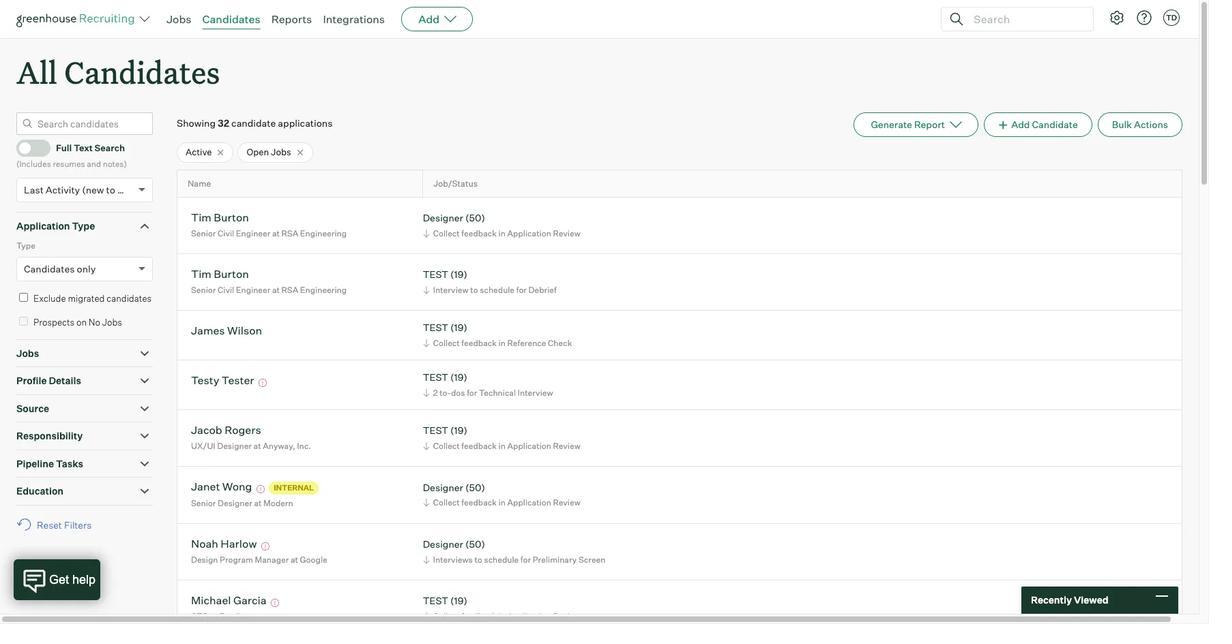 Task type: vqa. For each thing, say whether or not it's contained in the screenshot.
'max'
no



Task type: describe. For each thing, give the bounding box(es) containing it.
in inside test (19) collect feedback in reference check
[[498, 338, 506, 349]]

test (19) interview to schedule for debrief
[[423, 269, 557, 295]]

test (19) collect feedback in reference check
[[423, 322, 572, 349]]

test for jacob rogers
[[423, 425, 448, 437]]

michael garcia link
[[191, 595, 266, 610]]

reset filters button
[[16, 513, 98, 538]]

review for senior designer at modern
[[553, 498, 580, 509]]

(50) for noah harlow
[[465, 539, 485, 551]]

profile details
[[16, 375, 81, 387]]

(19) for jacob rogers
[[450, 425, 467, 437]]

recently
[[1031, 595, 1072, 607]]

test (19) collect feedback in application review for ux/ui designer at anyway, inc.
[[423, 425, 580, 452]]

Prospects on No Jobs checkbox
[[19, 317, 28, 326]]

james
[[191, 324, 225, 338]]

td
[[1166, 13, 1177, 23]]

engineer for designer (50)
[[236, 229, 270, 239]]

generate report button
[[854, 113, 978, 137]]

program
[[220, 555, 253, 566]]

filters
[[64, 520, 92, 531]]

michael garcia has been in application review for more than 5 days image
[[269, 600, 281, 608]]

tim burton senior civil engineer at rsa engineering for designer
[[191, 211, 347, 239]]

viewed
[[1074, 595, 1108, 607]]

tim for test
[[191, 268, 211, 281]]

bulk
[[1112, 119, 1132, 130]]

technical
[[479, 388, 516, 398]]

cto at foodies
[[191, 612, 249, 622]]

internal
[[274, 484, 314, 493]]

engineering for test (19)
[[300, 285, 347, 295]]

td button
[[1163, 10, 1180, 26]]

tim for designer
[[191, 211, 211, 225]]

prospects on no jobs
[[33, 317, 122, 328]]

schedule for (19)
[[480, 285, 514, 295]]

recently viewed
[[1031, 595, 1108, 607]]

2
[[433, 388, 438, 398]]

open jobs
[[247, 147, 291, 158]]

migrated
[[68, 293, 105, 304]]

text
[[74, 143, 93, 153]]

collect for senior designer at modern
[[433, 498, 460, 509]]

candidates only
[[24, 263, 96, 275]]

Exclude migrated candidates checkbox
[[19, 293, 28, 302]]

td button
[[1161, 7, 1182, 29]]

feedback inside test (19) collect feedback in reference check
[[461, 338, 497, 349]]

collect for ux/ui designer at anyway, inc.
[[433, 441, 460, 452]]

details
[[49, 375, 81, 387]]

ux/ui
[[191, 441, 215, 452]]

open
[[247, 147, 269, 158]]

(includes
[[16, 159, 51, 169]]

rsa for designer (50)
[[282, 229, 298, 239]]

integrations link
[[323, 12, 385, 26]]

civil for test (19)
[[218, 285, 234, 295]]

candidate
[[1032, 119, 1078, 130]]

to-
[[439, 388, 451, 398]]

a follow-up was set for sep 22, 2023 for noah harlow image
[[259, 543, 272, 552]]

feedback for ux/ui designer at anyway, inc.
[[461, 441, 497, 452]]

review for ux/ui designer at anyway, inc.
[[553, 441, 580, 452]]

jacob
[[191, 424, 222, 438]]

candidates
[[107, 293, 152, 304]]

for inside designer (50) interviews to schedule for preliminary screen
[[520, 555, 531, 566]]

dos
[[451, 388, 465, 398]]

pipeline tasks
[[16, 458, 83, 470]]

only
[[77, 263, 96, 275]]

jobs up profile
[[16, 348, 39, 359]]

wilson
[[227, 324, 262, 338]]

reference
[[507, 338, 546, 349]]

integrations
[[323, 12, 385, 26]]

jobs link
[[166, 12, 191, 26]]

in for senior designer at modern
[[498, 498, 506, 509]]

review for cto at foodies
[[553, 612, 580, 622]]

tasks
[[56, 458, 83, 470]]

application for senior designer at modern
[[507, 498, 551, 509]]

janet wong
[[191, 481, 252, 494]]

rogers
[[225, 424, 261, 438]]

design
[[191, 555, 218, 566]]

collect inside test (19) collect feedback in reference check
[[433, 338, 460, 349]]

test for testy tester
[[423, 372, 448, 384]]

for for tim burton
[[516, 285, 527, 295]]

(19) for testy tester
[[450, 372, 467, 384]]

collect for cto at foodies
[[433, 612, 460, 622]]

5 test from the top
[[423, 596, 448, 608]]

foodies
[[219, 612, 249, 622]]

candidate reports are now available! apply filters and select "view in app" element
[[854, 113, 978, 137]]

interviews to schedule for preliminary screen link
[[421, 554, 609, 567]]

(new
[[82, 184, 104, 196]]

bulk actions
[[1112, 119, 1168, 130]]

inc.
[[297, 441, 311, 452]]

schedule for (50)
[[484, 555, 519, 566]]

1 (50) from the top
[[465, 212, 485, 224]]

type element
[[16, 240, 153, 291]]

application type
[[16, 220, 95, 232]]

search
[[95, 143, 125, 153]]

burton for designer
[[214, 211, 249, 225]]

add button
[[401, 7, 473, 31]]

janet wong link
[[191, 481, 252, 496]]

michael
[[191, 595, 231, 608]]

last activity (new to old)
[[24, 184, 135, 196]]

5 (19) from the top
[[450, 596, 467, 608]]

noah harlow
[[191, 538, 257, 552]]

test (19) 2 to-dos for technical interview
[[423, 372, 553, 398]]

interview inside test (19) interview to schedule for debrief
[[433, 285, 468, 295]]

testy
[[191, 374, 219, 388]]

full
[[56, 143, 72, 153]]

application for cto at foodies
[[507, 612, 551, 622]]

noah
[[191, 538, 218, 552]]

activity
[[46, 184, 80, 196]]

application for senior civil engineer at rsa engineering
[[507, 229, 551, 239]]

pipeline
[[16, 458, 54, 470]]

greenhouse recruiting image
[[16, 11, 139, 27]]

test (19) collect feedback in application review for cto at foodies
[[423, 596, 580, 622]]

profile
[[16, 375, 47, 387]]

full text search (includes resumes and notes)
[[16, 143, 127, 169]]

senior for designer (50)
[[191, 229, 216, 239]]

feedback for senior designer at modern
[[461, 498, 497, 509]]

candidates link
[[202, 12, 260, 26]]

source
[[16, 403, 49, 415]]

no
[[89, 317, 100, 328]]

reports link
[[271, 12, 312, 26]]

screen
[[579, 555, 605, 566]]



Task type: locate. For each thing, give the bounding box(es) containing it.
0 horizontal spatial interview
[[433, 285, 468, 295]]

for left preliminary
[[520, 555, 531, 566]]

2 feedback from the top
[[461, 338, 497, 349]]

5 collect from the top
[[433, 612, 460, 622]]

add
[[418, 12, 440, 26], [1011, 119, 1030, 130]]

collect up to- at the left
[[433, 338, 460, 349]]

interview up test (19) collect feedback in reference check
[[433, 285, 468, 295]]

1 tim from the top
[[191, 211, 211, 225]]

in left the reference
[[498, 338, 506, 349]]

1 vertical spatial test (19) collect feedback in application review
[[423, 596, 580, 622]]

in down interviews to schedule for preliminary screen link
[[498, 612, 506, 622]]

last
[[24, 184, 44, 196]]

1 test (19) collect feedback in application review from the top
[[423, 425, 580, 452]]

(19) inside test (19) interview to schedule for debrief
[[450, 269, 467, 281]]

Search text field
[[970, 9, 1081, 29]]

0 vertical spatial interview
[[433, 285, 468, 295]]

(19) up "collect feedback in reference check" link
[[450, 322, 467, 334]]

generate
[[871, 119, 912, 130]]

1 vertical spatial add
[[1011, 119, 1030, 130]]

0 vertical spatial engineer
[[236, 229, 270, 239]]

Search candidates field
[[16, 113, 153, 135]]

candidates right jobs link
[[202, 12, 260, 26]]

4 collect from the top
[[433, 498, 460, 509]]

janet wong has been in application review for more than 5 days image
[[254, 486, 267, 494]]

designer (50) collect feedback in application review for senior civil engineer at rsa engineering
[[423, 212, 580, 239]]

2 (50) from the top
[[465, 482, 485, 494]]

showing
[[177, 117, 216, 129]]

1 vertical spatial civil
[[218, 285, 234, 295]]

2 test (19) collect feedback in application review from the top
[[423, 596, 580, 622]]

actions
[[1134, 119, 1168, 130]]

0 vertical spatial burton
[[214, 211, 249, 225]]

candidate
[[231, 117, 276, 129]]

google
[[300, 555, 327, 566]]

schedule inside test (19) interview to schedule for debrief
[[480, 285, 514, 295]]

4 feedback from the top
[[461, 498, 497, 509]]

manager
[[255, 555, 289, 566]]

to up test (19) collect feedback in reference check
[[470, 285, 478, 295]]

active
[[186, 147, 212, 158]]

test up 2
[[423, 372, 448, 384]]

all
[[16, 52, 57, 92]]

application down technical
[[507, 441, 551, 452]]

preliminary
[[533, 555, 577, 566]]

at inside 'jacob rogers ux/ui designer at anyway, inc.'
[[254, 441, 261, 452]]

designer inside 'jacob rogers ux/ui designer at anyway, inc.'
[[217, 441, 252, 452]]

prospects
[[33, 317, 74, 328]]

1 engineer from the top
[[236, 229, 270, 239]]

checkmark image
[[23, 143, 33, 152]]

jobs right open
[[271, 147, 291, 158]]

feedback up test (19) interview to schedule for debrief
[[461, 229, 497, 239]]

in up test (19) interview to schedule for debrief
[[498, 229, 506, 239]]

32
[[218, 117, 229, 129]]

candidates down jobs link
[[64, 52, 220, 92]]

jacob rogers link
[[191, 424, 261, 440]]

for inside test (19) interview to schedule for debrief
[[516, 285, 527, 295]]

1 horizontal spatial type
[[72, 220, 95, 232]]

engineer
[[236, 229, 270, 239], [236, 285, 270, 295]]

collect up interviews
[[433, 498, 460, 509]]

feedback down interviews
[[461, 612, 497, 622]]

collect feedback in application review link for senior civil engineer at rsa engineering
[[421, 227, 584, 240]]

designer (50) collect feedback in application review
[[423, 212, 580, 239], [423, 482, 580, 509]]

1 vertical spatial engineering
[[300, 285, 347, 295]]

2 tim burton link from the top
[[191, 268, 249, 283]]

to inside test (19) interview to schedule for debrief
[[470, 285, 478, 295]]

designer for senior civil engineer at rsa engineering
[[423, 212, 463, 224]]

rsa for test (19)
[[282, 285, 298, 295]]

application up designer (50) interviews to schedule for preliminary screen
[[507, 498, 551, 509]]

1 vertical spatial tim
[[191, 268, 211, 281]]

1 vertical spatial candidates
[[64, 52, 220, 92]]

2 test from the top
[[423, 322, 448, 334]]

3 review from the top
[[553, 498, 580, 509]]

(50)
[[465, 212, 485, 224], [465, 482, 485, 494], [465, 539, 485, 551]]

3 senior from the top
[[191, 499, 216, 509]]

2 vertical spatial candidates
[[24, 263, 75, 275]]

jobs right 'no'
[[102, 317, 122, 328]]

1 vertical spatial schedule
[[484, 555, 519, 566]]

test down interviews
[[423, 596, 448, 608]]

2 (19) from the top
[[450, 322, 467, 334]]

2 collect feedback in application review link from the top
[[421, 440, 584, 453]]

interview inside test (19) 2 to-dos for technical interview
[[518, 388, 553, 398]]

2 vertical spatial senior
[[191, 499, 216, 509]]

to right interviews
[[474, 555, 482, 566]]

schedule up test (19) collect feedback in reference check
[[480, 285, 514, 295]]

2 designer (50) collect feedback in application review from the top
[[423, 482, 580, 509]]

to for interviews
[[474, 555, 482, 566]]

1 test from the top
[[423, 269, 448, 281]]

4 test from the top
[[423, 425, 448, 437]]

to inside designer (50) interviews to schedule for preliminary screen
[[474, 555, 482, 566]]

michael garcia
[[191, 595, 266, 608]]

test
[[423, 269, 448, 281], [423, 322, 448, 334], [423, 372, 448, 384], [423, 425, 448, 437], [423, 596, 448, 608]]

1 vertical spatial senior
[[191, 285, 216, 295]]

candidates inside type element
[[24, 263, 75, 275]]

test down 2
[[423, 425, 448, 437]]

2 vertical spatial for
[[520, 555, 531, 566]]

exclude
[[33, 293, 66, 304]]

application down last
[[16, 220, 70, 232]]

candidates only option
[[24, 263, 96, 275]]

2 review from the top
[[553, 441, 580, 452]]

1 vertical spatial rsa
[[282, 285, 298, 295]]

interview to schedule for debrief link
[[421, 284, 560, 297]]

anyway,
[[263, 441, 295, 452]]

on
[[76, 317, 87, 328]]

senior designer at modern
[[191, 499, 293, 509]]

type down last activity (new to old) option
[[72, 220, 95, 232]]

1 tim burton senior civil engineer at rsa engineering from the top
[[191, 211, 347, 239]]

for left debrief
[[516, 285, 527, 295]]

collect down to- at the left
[[433, 441, 460, 452]]

designer for design program manager at google
[[423, 539, 463, 551]]

exclude migrated candidates
[[33, 293, 152, 304]]

responsibility
[[16, 431, 83, 442]]

burton
[[214, 211, 249, 225], [214, 268, 249, 281]]

0 vertical spatial tim
[[191, 211, 211, 225]]

all candidates
[[16, 52, 220, 92]]

collect feedback in application review link for ux/ui designer at anyway, inc.
[[421, 440, 584, 453]]

test inside test (19) interview to schedule for debrief
[[423, 269, 448, 281]]

add candidate link
[[984, 113, 1092, 137]]

in for senior civil engineer at rsa engineering
[[498, 229, 506, 239]]

noah harlow link
[[191, 538, 257, 554]]

1 vertical spatial to
[[470, 285, 478, 295]]

collect feedback in application review link
[[421, 227, 584, 240], [421, 440, 584, 453], [421, 497, 584, 510], [421, 611, 584, 624]]

tim burton link for designer
[[191, 211, 249, 227]]

testy tester
[[191, 374, 254, 388]]

1 (19) from the top
[[450, 269, 467, 281]]

senior up james
[[191, 285, 216, 295]]

senior down name
[[191, 229, 216, 239]]

in for ux/ui designer at anyway, inc.
[[498, 441, 506, 452]]

to left old)
[[106, 184, 115, 196]]

1 vertical spatial for
[[467, 388, 477, 398]]

test (19) collect feedback in application review down technical
[[423, 425, 580, 452]]

1 review from the top
[[553, 229, 580, 239]]

3 (50) from the top
[[465, 539, 485, 551]]

add candidate
[[1011, 119, 1078, 130]]

notes)
[[103, 159, 127, 169]]

tim down name
[[191, 211, 211, 225]]

2 to-dos for technical interview link
[[421, 387, 557, 400]]

designer (50) collect feedback in application review for senior designer at modern
[[423, 482, 580, 509]]

senior for test (19)
[[191, 285, 216, 295]]

design program manager at google
[[191, 555, 327, 566]]

in down technical
[[498, 441, 506, 452]]

2 tim burton senior civil engineer at rsa engineering from the top
[[191, 268, 347, 295]]

collect feedback in reference check link
[[421, 337, 575, 350]]

garcia
[[233, 595, 266, 608]]

last activity (new to old) option
[[24, 184, 135, 196]]

1 in from the top
[[498, 229, 506, 239]]

schedule right interviews
[[484, 555, 519, 566]]

check
[[548, 338, 572, 349]]

(19) down dos on the bottom of the page
[[450, 425, 467, 437]]

1 burton from the top
[[214, 211, 249, 225]]

designer inside designer (50) interviews to schedule for preliminary screen
[[423, 539, 463, 551]]

tim burton link for test
[[191, 268, 249, 283]]

report
[[914, 119, 945, 130]]

(19) inside test (19) 2 to-dos for technical interview
[[450, 372, 467, 384]]

tim burton senior civil engineer at rsa engineering for test
[[191, 268, 347, 295]]

applications
[[278, 117, 333, 129]]

2 engineering from the top
[[300, 285, 347, 295]]

1 vertical spatial engineer
[[236, 285, 270, 295]]

for
[[516, 285, 527, 295], [467, 388, 477, 398], [520, 555, 531, 566]]

collect feedback in application review link down interviews to schedule for preliminary screen link
[[421, 611, 584, 624]]

in for cto at foodies
[[498, 612, 506, 622]]

1 rsa from the top
[[282, 229, 298, 239]]

0 horizontal spatial add
[[418, 12, 440, 26]]

candidates for candidates only
[[24, 263, 75, 275]]

review for senior civil engineer at rsa engineering
[[553, 229, 580, 239]]

1 engineering from the top
[[300, 229, 347, 239]]

application up debrief
[[507, 229, 551, 239]]

0 vertical spatial tim burton senior civil engineer at rsa engineering
[[191, 211, 347, 239]]

test up "collect feedback in reference check" link
[[423, 322, 448, 334]]

(19) up dos on the bottom of the page
[[450, 372, 467, 384]]

interview right technical
[[518, 388, 553, 398]]

0 vertical spatial tim burton link
[[191, 211, 249, 227]]

tim burton link down name
[[191, 211, 249, 227]]

0 vertical spatial senior
[[191, 229, 216, 239]]

0 horizontal spatial type
[[16, 241, 35, 251]]

collect for senior civil engineer at rsa engineering
[[433, 229, 460, 239]]

(19) down interviews
[[450, 596, 467, 608]]

1 vertical spatial tim burton senior civil engineer at rsa engineering
[[191, 268, 347, 295]]

0 vertical spatial to
[[106, 184, 115, 196]]

2 civil from the top
[[218, 285, 234, 295]]

1 vertical spatial (50)
[[465, 482, 485, 494]]

1 collect feedback in application review link from the top
[[421, 227, 584, 240]]

3 collect feedback in application review link from the top
[[421, 497, 584, 510]]

2 burton from the top
[[214, 268, 249, 281]]

5 in from the top
[[498, 612, 506, 622]]

job/status
[[433, 179, 478, 189]]

schedule inside designer (50) interviews to schedule for preliminary screen
[[484, 555, 519, 566]]

0 vertical spatial type
[[72, 220, 95, 232]]

2 senior from the top
[[191, 285, 216, 295]]

3 (19) from the top
[[450, 372, 467, 384]]

add for add
[[418, 12, 440, 26]]

showing 32 candidate applications
[[177, 117, 333, 129]]

education
[[16, 486, 63, 498]]

2 rsa from the top
[[282, 285, 298, 295]]

designer (50) collect feedback in application review up test (19) interview to schedule for debrief
[[423, 212, 580, 239]]

0 vertical spatial for
[[516, 285, 527, 295]]

0 vertical spatial designer (50) collect feedback in application review
[[423, 212, 580, 239]]

5 feedback from the top
[[461, 612, 497, 622]]

3 collect from the top
[[433, 441, 460, 452]]

collect feedback in application review link down technical
[[421, 440, 584, 453]]

2 collect from the top
[[433, 338, 460, 349]]

0 vertical spatial schedule
[[480, 285, 514, 295]]

1 designer (50) collect feedback in application review from the top
[[423, 212, 580, 239]]

tester
[[222, 374, 254, 388]]

tim up james
[[191, 268, 211, 281]]

2 vertical spatial to
[[474, 555, 482, 566]]

candidates for candidates
[[202, 12, 260, 26]]

1 collect from the top
[[433, 229, 460, 239]]

0 vertical spatial test (19) collect feedback in application review
[[423, 425, 580, 452]]

add for add candidate
[[1011, 119, 1030, 130]]

0 vertical spatial civil
[[218, 229, 234, 239]]

0 vertical spatial engineering
[[300, 229, 347, 239]]

engineering
[[300, 229, 347, 239], [300, 285, 347, 295]]

(19) inside test (19) collect feedback in reference check
[[450, 322, 467, 334]]

cto
[[191, 612, 208, 622]]

feedback up designer (50) interviews to schedule for preliminary screen
[[461, 498, 497, 509]]

jobs left candidates link
[[166, 12, 191, 26]]

1 civil from the top
[[218, 229, 234, 239]]

civil for designer (50)
[[218, 229, 234, 239]]

0 vertical spatial (50)
[[465, 212, 485, 224]]

james wilson link
[[191, 324, 262, 340]]

and
[[87, 159, 101, 169]]

1 vertical spatial designer (50) collect feedback in application review
[[423, 482, 580, 509]]

1 vertical spatial tim burton link
[[191, 268, 249, 283]]

test for tim burton
[[423, 269, 448, 281]]

for for testy tester
[[467, 388, 477, 398]]

reset filters
[[37, 520, 92, 531]]

4 collect feedback in application review link from the top
[[421, 611, 584, 624]]

rsa
[[282, 229, 298, 239], [282, 285, 298, 295]]

tim burton link up james wilson
[[191, 268, 249, 283]]

2 engineer from the top
[[236, 285, 270, 295]]

test up interview to schedule for debrief link
[[423, 269, 448, 281]]

(50) inside designer (50) interviews to schedule for preliminary screen
[[465, 539, 485, 551]]

type
[[72, 220, 95, 232], [16, 241, 35, 251]]

configure image
[[1109, 10, 1125, 26]]

modern
[[263, 499, 293, 509]]

(50) for janet wong
[[465, 482, 485, 494]]

4 (19) from the top
[[450, 425, 467, 437]]

0 vertical spatial candidates
[[202, 12, 260, 26]]

0 vertical spatial rsa
[[282, 229, 298, 239]]

for right dos on the bottom of the page
[[467, 388, 477, 398]]

collect feedback in application review link up designer (50) interviews to schedule for preliminary screen
[[421, 497, 584, 510]]

reports
[[271, 12, 312, 26]]

harlow
[[221, 538, 257, 552]]

feedback for cto at foodies
[[461, 612, 497, 622]]

feedback
[[461, 229, 497, 239], [461, 338, 497, 349], [461, 441, 497, 452], [461, 498, 497, 509], [461, 612, 497, 622]]

for inside test (19) 2 to-dos for technical interview
[[467, 388, 477, 398]]

designer (50) interviews to schedule for preliminary screen
[[423, 539, 605, 566]]

type down application type
[[16, 241, 35, 251]]

collect feedback in application review link for senior designer at modern
[[421, 497, 584, 510]]

resumes
[[53, 159, 85, 169]]

test (19) collect feedback in application review down interviews to schedule for preliminary screen link
[[423, 596, 580, 622]]

2 tim from the top
[[191, 268, 211, 281]]

feedback for senior civil engineer at rsa engineering
[[461, 229, 497, 239]]

add inside popup button
[[418, 12, 440, 26]]

to for interview
[[470, 285, 478, 295]]

2 vertical spatial (50)
[[465, 539, 485, 551]]

2 in from the top
[[498, 338, 506, 349]]

candidates up the exclude
[[24, 263, 75, 275]]

(19)
[[450, 269, 467, 281], [450, 322, 467, 334], [450, 372, 467, 384], [450, 425, 467, 437], [450, 596, 467, 608]]

civil
[[218, 229, 234, 239], [218, 285, 234, 295]]

test inside test (19) collect feedback in reference check
[[423, 322, 448, 334]]

1 senior from the top
[[191, 229, 216, 239]]

3 test from the top
[[423, 372, 448, 384]]

engineer for test (19)
[[236, 285, 270, 295]]

collect down interviews
[[433, 612, 460, 622]]

feedback up test (19) 2 to-dos for technical interview
[[461, 338, 497, 349]]

collect feedback in application review link for cto at foodies
[[421, 611, 584, 624]]

1 vertical spatial type
[[16, 241, 35, 251]]

1 tim burton link from the top
[[191, 211, 249, 227]]

collect feedback in application review link up test (19) interview to schedule for debrief
[[421, 227, 584, 240]]

1 feedback from the top
[[461, 229, 497, 239]]

in up designer (50) interviews to schedule for preliminary screen
[[498, 498, 506, 509]]

in
[[498, 229, 506, 239], [498, 338, 506, 349], [498, 441, 506, 452], [498, 498, 506, 509], [498, 612, 506, 622]]

4 review from the top
[[553, 612, 580, 622]]

4 in from the top
[[498, 498, 506, 509]]

(19) for tim burton
[[450, 269, 467, 281]]

1 horizontal spatial add
[[1011, 119, 1030, 130]]

designer for senior designer at modern
[[423, 482, 463, 494]]

burton for test
[[214, 268, 249, 281]]

test inside test (19) 2 to-dos for technical interview
[[423, 372, 448, 384]]

interviews
[[433, 555, 473, 566]]

senior down janet
[[191, 499, 216, 509]]

janet
[[191, 481, 220, 494]]

1 vertical spatial interview
[[518, 388, 553, 398]]

3 feedback from the top
[[461, 441, 497, 452]]

1 horizontal spatial interview
[[518, 388, 553, 398]]

3 in from the top
[[498, 441, 506, 452]]

to for (new
[[106, 184, 115, 196]]

application for ux/ui designer at anyway, inc.
[[507, 441, 551, 452]]

(19) up interview to schedule for debrief link
[[450, 269, 467, 281]]

bulk actions link
[[1098, 113, 1182, 137]]

feedback down "2 to-dos for technical interview" link
[[461, 441, 497, 452]]

collect down "job/status"
[[433, 229, 460, 239]]

application down interviews to schedule for preliminary screen link
[[507, 612, 551, 622]]

1 vertical spatial burton
[[214, 268, 249, 281]]

jacob rogers ux/ui designer at anyway, inc.
[[191, 424, 311, 452]]

engineering for designer (50)
[[300, 229, 347, 239]]

debrief
[[528, 285, 557, 295]]

0 vertical spatial add
[[418, 12, 440, 26]]

designer (50) collect feedback in application review up designer (50) interviews to schedule for preliminary screen
[[423, 482, 580, 509]]

testy tester has been in technical interview for more than 14 days image
[[257, 380, 269, 388]]

reset
[[37, 520, 62, 531]]



